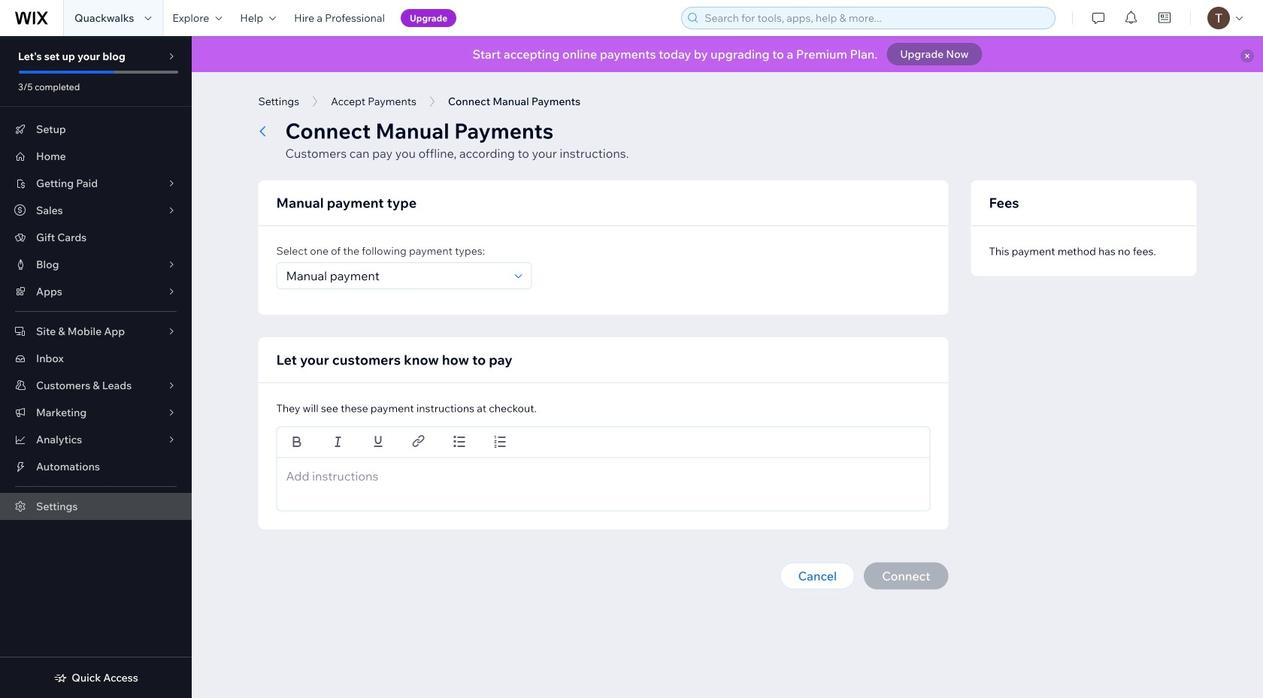 Task type: locate. For each thing, give the bounding box(es) containing it.
alert
[[192, 36, 1263, 72]]

None text field
[[286, 467, 921, 485]]

None field
[[282, 263, 510, 289]]



Task type: vqa. For each thing, say whether or not it's contained in the screenshot.
alert
yes



Task type: describe. For each thing, give the bounding box(es) containing it.
Search for tools, apps, help & more... field
[[700, 8, 1051, 29]]

sidebar element
[[0, 36, 192, 699]]



